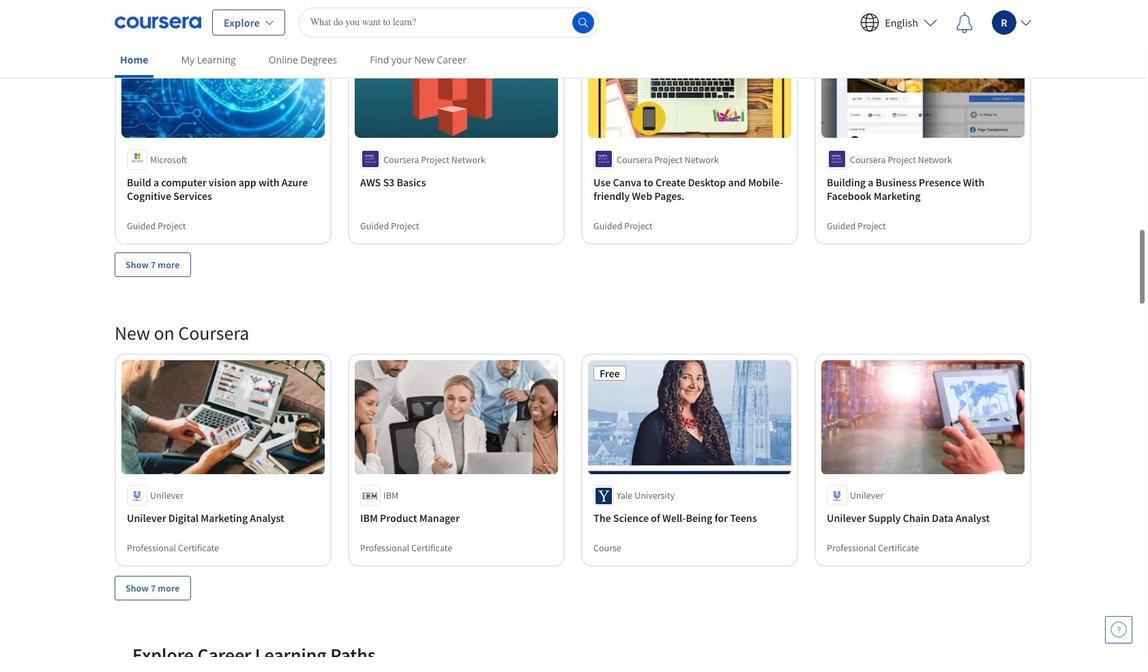 Task type: describe. For each thing, give the bounding box(es) containing it.
coursera image
[[115, 11, 201, 33]]

help center image
[[1111, 622, 1128, 638]]



Task type: vqa. For each thing, say whether or not it's contained in the screenshot.
What do you want to learn? "text field"
yes



Task type: locate. For each thing, give the bounding box(es) containing it.
learn a new skill in 2 hours collection element
[[106, 0, 1040, 299]]

new on coursera collection element
[[106, 299, 1040, 622]]

None search field
[[299, 7, 599, 37]]

What do you want to learn? text field
[[299, 7, 599, 37]]



